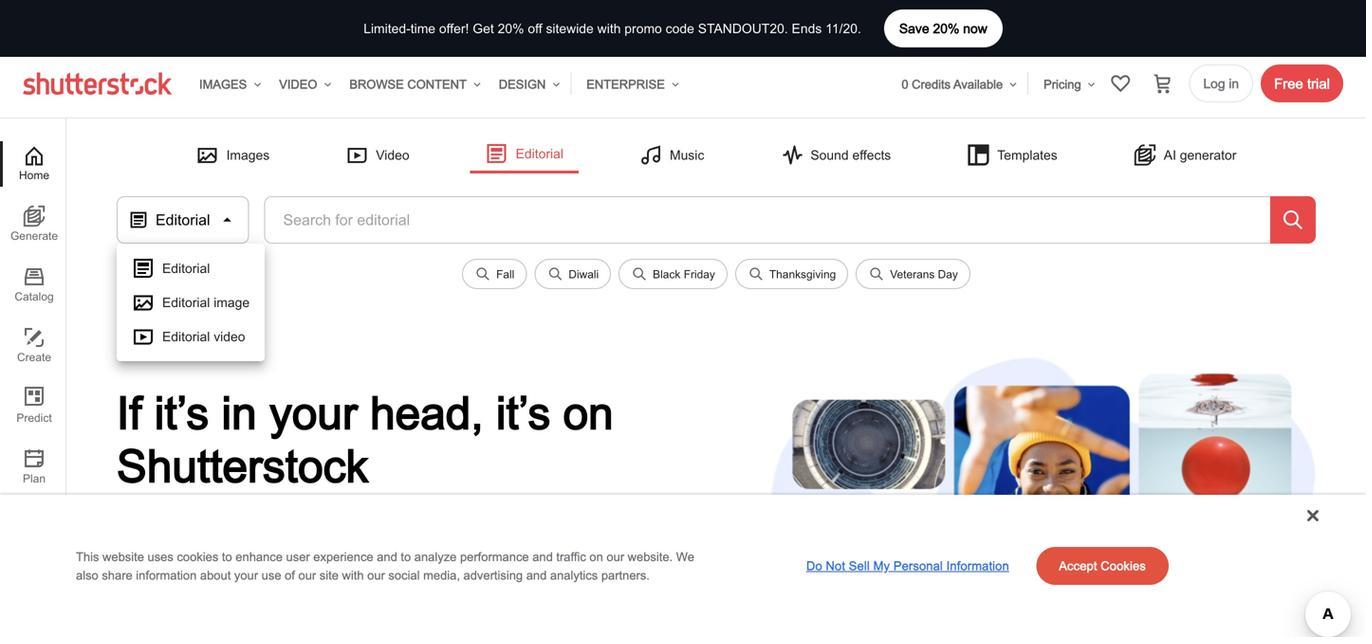 Task type: locate. For each thing, give the bounding box(es) containing it.
0 vertical spatial images
[[199, 77, 247, 91]]

our up partners.
[[607, 550, 625, 564]]

1 horizontal spatial in
[[1229, 76, 1240, 91]]

20% for now
[[933, 21, 960, 36]]

your up "a"
[[234, 568, 258, 583]]

with down analytics
[[521, 584, 554, 606]]

0 horizontal spatial code
[[117, 615, 158, 636]]

editorial menu item down design link
[[470, 137, 579, 174]]

for
[[204, 584, 232, 606]]

whatever
[[117, 523, 198, 545]]

need,
[[239, 523, 286, 545]]

our up save at the bottom left of the page
[[367, 568, 385, 583]]

templates
[[998, 148, 1058, 163]]

editorial
[[516, 146, 564, 161], [156, 211, 210, 229], [162, 261, 210, 276], [162, 295, 210, 310], [162, 329, 210, 345]]

offer!
[[439, 21, 469, 36]]

accept cookies
[[1059, 559, 1146, 573]]

you
[[203, 523, 233, 545], [291, 523, 321, 545]]

plan link
[[0, 445, 65, 491]]

0 horizontal spatial your
[[234, 568, 258, 583]]

your
[[270, 386, 358, 439], [506, 554, 543, 576], [234, 568, 258, 583]]

not
[[826, 559, 846, 573]]

1 horizontal spatial promo
[[625, 21, 662, 36]]

0 vertical spatial menu
[[117, 137, 1316, 174]]

website
[[103, 550, 144, 564]]

shutterstock
[[117, 439, 369, 492]]

ai
[[1164, 148, 1177, 163], [333, 554, 351, 576]]

sound effects
[[811, 148, 891, 163]]

with down experience
[[342, 568, 364, 583]]

editorial down editorial image "menu item"
[[162, 329, 210, 345]]

1 vertical spatial ai
[[333, 554, 351, 576]]

editorial menu item
[[470, 137, 579, 174], [117, 252, 265, 286]]

fall link
[[462, 259, 527, 297]]

1 horizontal spatial 20%
[[498, 21, 524, 36]]

site
[[320, 568, 339, 583]]

20%
[[933, 21, 960, 36], [498, 21, 524, 36], [404, 584, 442, 606]]

ai down the can
[[333, 554, 351, 576]]

promo inside with promo code
[[560, 584, 613, 606]]

and
[[377, 550, 397, 564], [533, 550, 553, 564], [297, 554, 329, 576], [526, 568, 547, 583]]

2 horizontal spatial 20%
[[933, 21, 960, 36]]

design
[[186, 554, 242, 576]]

1 horizontal spatial your
[[270, 386, 358, 439]]

with inside with promo code
[[521, 584, 554, 606]]

2 vertical spatial with
[[521, 584, 554, 606]]

experience
[[313, 550, 374, 564]]

0 horizontal spatial it's
[[155, 386, 209, 439]]

1 vertical spatial video
[[376, 148, 410, 163]]

0 horizontal spatial promo
[[560, 584, 613, 606]]

1 horizontal spatial it's
[[496, 386, 551, 439]]

0 horizontal spatial to
[[222, 550, 232, 564]]

0 horizontal spatial editorial menu item
[[117, 252, 265, 286]]

1 horizontal spatial sitewide
[[546, 21, 594, 36]]

editorial menu item up editorial image
[[117, 252, 265, 286]]

1 vertical spatial menu
[[117, 244, 265, 362]]

1 vertical spatial code
[[117, 615, 158, 636]]

your inside the whatever you need, you can find it here. premium content, intuitive design tools, and ai innovation—all at your fingertips. for a limited time,
[[506, 554, 543, 576]]

music
[[670, 148, 705, 163]]

you up cookies
[[203, 523, 233, 545]]

video down browse content
[[376, 148, 410, 163]]

images menu item
[[181, 138, 285, 172]]

promo
[[625, 21, 662, 36], [560, 584, 613, 606]]

images inside menu item
[[226, 148, 270, 163]]

content,
[[542, 523, 609, 545]]

1 vertical spatial on
[[590, 550, 603, 564]]

my
[[874, 559, 890, 573]]

home
[[19, 169, 49, 182]]

on
[[563, 386, 614, 439], [590, 550, 603, 564]]

innovation—all
[[356, 554, 480, 576]]

0 horizontal spatial ai
[[333, 554, 351, 576]]

tools,
[[247, 554, 292, 576]]

user
[[286, 550, 310, 564]]

1 vertical spatial sitewide
[[447, 584, 516, 606]]

1 tab list from the top
[[0, 141, 65, 506]]

code down 'fingertips.'
[[117, 615, 158, 636]]

sitewide
[[546, 21, 594, 36], [447, 584, 516, 606]]

editorial down design link
[[516, 146, 564, 161]]

0 horizontal spatial in
[[222, 386, 257, 439]]

enterprise
[[587, 77, 665, 91]]

2 to from the left
[[401, 550, 411, 564]]

20% left off
[[498, 21, 524, 36]]

20% left now
[[933, 21, 960, 36]]

0 vertical spatial ai
[[1164, 148, 1177, 163]]

in inside log in link
[[1229, 76, 1240, 91]]

0 vertical spatial promo
[[625, 21, 662, 36]]

generate
[[10, 230, 58, 242]]

video
[[279, 77, 317, 91], [376, 148, 410, 163]]

share
[[102, 568, 133, 583]]

editorial for editorial button
[[156, 211, 210, 229]]

1 vertical spatial images
[[226, 148, 270, 163]]

code left "standout20."
[[666, 21, 695, 36]]

images down images link
[[226, 148, 270, 163]]

veterans day button
[[856, 259, 971, 289]]

pricing
[[1044, 77, 1082, 91]]

fall
[[496, 268, 515, 281]]

1 horizontal spatial you
[[291, 523, 321, 545]]

thanksgiving link
[[735, 259, 849, 297]]

2 horizontal spatial your
[[506, 554, 543, 576]]

in right the log
[[1229, 76, 1240, 91]]

save 20% now
[[900, 21, 988, 36]]

1 horizontal spatial to
[[401, 550, 411, 564]]

and inside the whatever you need, you can find it here. premium content, intuitive design tools, and ai innovation—all at your fingertips. for a limited time,
[[297, 554, 329, 576]]

analytics
[[550, 568, 598, 583]]

1 vertical spatial editorial menu item
[[117, 252, 265, 286]]

ai generator menu item
[[1119, 138, 1252, 172]]

sound effects menu item
[[765, 138, 907, 172]]

available
[[954, 77, 1003, 91]]

in
[[1229, 76, 1240, 91], [222, 386, 257, 439]]

catalog
[[15, 290, 54, 303]]

code
[[666, 21, 695, 36], [117, 615, 158, 636]]

editorial video menu item
[[117, 320, 265, 354]]

ai inside the whatever you need, you can find it here. premium content, intuitive design tools, and ai innovation—all at your fingertips. for a limited time,
[[333, 554, 351, 576]]

our right of
[[298, 568, 316, 583]]

standout20.
[[698, 21, 788, 36]]

editorial for topmost the editorial menu item
[[516, 146, 564, 161]]

pricing link
[[1036, 65, 1099, 103]]

1 horizontal spatial with
[[521, 584, 554, 606]]

design link
[[491, 65, 563, 103]]

you up user
[[291, 523, 321, 545]]

do not sell my personal information
[[807, 559, 1010, 573]]

1 horizontal spatial video
[[376, 148, 410, 163]]

sitewide right off
[[546, 21, 594, 36]]

1 vertical spatial tab list
[[0, 538, 66, 638]]

to up 'about' at bottom left
[[222, 550, 232, 564]]

ai left generator
[[1164, 148, 1177, 163]]

0 vertical spatial code
[[666, 21, 695, 36]]

0 horizontal spatial video
[[279, 77, 317, 91]]

promo down analytics
[[560, 584, 613, 606]]

0 vertical spatial on
[[563, 386, 614, 439]]

advertising
[[464, 568, 523, 583]]

here.
[[413, 523, 456, 545]]

and right of
[[297, 554, 329, 576]]

0 horizontal spatial with
[[342, 568, 364, 583]]

it's
[[155, 386, 209, 439], [496, 386, 551, 439]]

1 horizontal spatial ai
[[1164, 148, 1177, 163]]

black friday
[[653, 268, 715, 281]]

2 it's from the left
[[496, 386, 551, 439]]

1 vertical spatial promo
[[560, 584, 613, 606]]

menu
[[117, 137, 1316, 174], [117, 244, 265, 362]]

search image
[[1282, 209, 1305, 232]]

editorial down images menu item
[[156, 211, 210, 229]]

your up shutterstock
[[270, 386, 358, 439]]

in up shutterstock
[[222, 386, 257, 439]]

veterans day link
[[856, 259, 971, 297]]

0
[[902, 77, 909, 91]]

plan
[[23, 473, 46, 485]]

do not sell my personal information button
[[799, 552, 1017, 582]]

0 vertical spatial in
[[1229, 76, 1240, 91]]

trial
[[1308, 75, 1331, 92]]

1 to from the left
[[222, 550, 232, 564]]

free trial button
[[1261, 65, 1344, 103]]

2 horizontal spatial our
[[607, 550, 625, 564]]

0 horizontal spatial 20%
[[404, 584, 442, 606]]

home link
[[0, 141, 65, 187]]

0 horizontal spatial you
[[203, 523, 233, 545]]

whatever you need, you can find it here. premium content, intuitive design tools, and ai innovation—all at your fingertips. for a limited time,
[[117, 523, 609, 606]]

1 vertical spatial in
[[222, 386, 257, 439]]

with inside this website uses cookies to enhance user experience and to analyze performance and traffic on our website. we also share information about your use of our site with our social media, advertising and analytics partners.
[[342, 568, 364, 583]]

log in
[[1204, 76, 1240, 91]]

promo up the enterprise link
[[625, 21, 662, 36]]

0 vertical spatial sitewide
[[546, 21, 594, 36]]

0 vertical spatial tab list
[[0, 141, 65, 506]]

video inside menu item
[[376, 148, 410, 163]]

editorial inside button
[[156, 211, 210, 229]]

can
[[327, 523, 357, 545]]

sitewide down the advertising
[[447, 584, 516, 606]]

accept
[[1059, 559, 1098, 573]]

with promo code
[[117, 584, 613, 636]]

editorial up editorial image "menu item"
[[162, 261, 210, 276]]

collections image
[[1110, 72, 1133, 95]]

if it's in your head, it's on shutterstock
[[117, 386, 614, 492]]

information
[[947, 559, 1010, 573]]

tab list
[[0, 141, 65, 506], [0, 538, 66, 638]]

1 horizontal spatial editorial menu item
[[470, 137, 579, 174]]

1 vertical spatial with
[[342, 568, 364, 583]]

to up social
[[401, 550, 411, 564]]

to
[[222, 550, 232, 564], [401, 550, 411, 564]]

images up images menu item
[[199, 77, 247, 91]]

code inside with promo code
[[117, 615, 158, 636]]

music menu item
[[624, 138, 720, 172]]

20% down media,
[[404, 584, 442, 606]]

your right at
[[506, 554, 543, 576]]

video right images link
[[279, 77, 317, 91]]

limited-
[[364, 21, 411, 36]]

with up enterprise
[[598, 21, 621, 36]]

images
[[199, 77, 247, 91], [226, 148, 270, 163]]

day
[[938, 268, 958, 281]]

accept cookies button
[[1037, 548, 1169, 585]]

11/20.
[[826, 21, 862, 36]]

your inside this website uses cookies to enhance user experience and to analyze performance and traffic on our website. we also share information about your use of our site with our social media, advertising and analytics partners.
[[234, 568, 258, 583]]

0 vertical spatial with
[[598, 21, 621, 36]]

1 horizontal spatial code
[[666, 21, 695, 36]]

generate link
[[0, 202, 65, 248]]

templates menu item
[[952, 138, 1073, 172]]



Task type: vqa. For each thing, say whether or not it's contained in the screenshot.
bottommost Video
yes



Task type: describe. For each thing, give the bounding box(es) containing it.
0 vertical spatial editorial menu item
[[470, 137, 579, 174]]

2 horizontal spatial with
[[598, 21, 621, 36]]

uses
[[148, 550, 174, 564]]

2 you from the left
[[291, 523, 321, 545]]

get
[[473, 21, 494, 36]]

this
[[76, 550, 99, 564]]

do
[[807, 559, 823, 573]]

time,
[[313, 584, 354, 606]]

traffic
[[557, 550, 586, 564]]

on inside if it's in your head, it's on shutterstock
[[563, 386, 614, 439]]

images link
[[192, 65, 264, 103]]

diwali link
[[535, 259, 611, 297]]

premium
[[461, 523, 537, 545]]

create link
[[0, 324, 65, 369]]

it
[[398, 523, 408, 545]]

veterans day
[[890, 268, 958, 281]]

create
[[17, 351, 51, 364]]

editorial up editorial video "menu item"
[[162, 295, 210, 310]]

limited
[[253, 584, 308, 606]]

sound
[[811, 148, 849, 163]]

friday
[[684, 268, 715, 281]]

black friday button
[[619, 259, 728, 289]]

20% for sitewide
[[404, 584, 442, 606]]

predict
[[16, 412, 52, 425]]

predict link
[[0, 384, 65, 430]]

in inside if it's in your head, it's on shutterstock
[[222, 386, 257, 439]]

thanksgiving button
[[735, 259, 849, 289]]

find
[[362, 523, 393, 545]]

use
[[262, 568, 281, 583]]

black
[[653, 268, 681, 281]]

video
[[214, 329, 245, 345]]

2 menu from the top
[[117, 244, 265, 362]]

1 menu from the top
[[117, 137, 1316, 174]]

editorial image menu item
[[117, 286, 265, 320]]

veterans
[[890, 268, 935, 281]]

intuitive
[[117, 554, 181, 576]]

ai generator
[[1164, 148, 1237, 163]]

also
[[76, 568, 98, 583]]

and down the find at the bottom
[[377, 550, 397, 564]]

social
[[389, 568, 420, 583]]

0 vertical spatial video
[[279, 77, 317, 91]]

save
[[359, 584, 399, 606]]

and left traffic
[[533, 550, 553, 564]]

enhance
[[236, 550, 283, 564]]

editorial for the bottom the editorial menu item
[[162, 261, 210, 276]]

diwali button
[[535, 259, 611, 289]]

image
[[214, 295, 250, 310]]

off
[[528, 21, 542, 36]]

media,
[[423, 568, 460, 583]]

0 credits available link
[[894, 65, 1020, 103]]

save 20% now link
[[884, 9, 1003, 47]]

content
[[408, 77, 467, 91]]

2 tab list from the top
[[0, 538, 66, 638]]

cookies
[[177, 550, 219, 564]]

video link
[[272, 65, 334, 103]]

0 horizontal spatial our
[[298, 568, 316, 583]]

ends
[[792, 21, 822, 36]]

shutterstock image
[[23, 72, 177, 95]]

cookies
[[1101, 559, 1146, 573]]

credits
[[912, 77, 951, 91]]

ai inside menu item
[[1164, 148, 1177, 163]]

limited-time offer! get 20% off sitewide with promo code standout20. ends 11/20.
[[364, 21, 862, 36]]

at
[[485, 554, 501, 576]]

head,
[[370, 386, 484, 439]]

and left analytics
[[526, 568, 547, 583]]

sell
[[849, 559, 870, 573]]

editorial button
[[117, 196, 249, 244]]

a
[[237, 584, 248, 606]]

log in link
[[1190, 65, 1254, 103]]

diwali
[[569, 268, 599, 281]]

video menu item
[[331, 138, 425, 172]]

website.
[[628, 550, 673, 564]]

your inside if it's in your head, it's on shutterstock
[[270, 386, 358, 439]]

effects
[[853, 148, 891, 163]]

1 you from the left
[[203, 523, 233, 545]]

1 it's from the left
[[155, 386, 209, 439]]

black friday link
[[619, 259, 728, 297]]

on inside this website uses cookies to enhance user experience and to analyze performance and traffic on our website. we also share information about your use of our site with our social media, advertising and analytics partners.
[[590, 550, 603, 564]]

performance
[[460, 550, 529, 564]]

design
[[499, 77, 546, 91]]

1 horizontal spatial our
[[367, 568, 385, 583]]

editorial video
[[162, 329, 245, 345]]

privacy alert dialog
[[0, 495, 1367, 638]]

browse content link
[[342, 65, 484, 103]]

tab list containing home
[[0, 141, 65, 506]]

free
[[1275, 75, 1304, 92]]

if
[[117, 386, 142, 439]]

0 horizontal spatial sitewide
[[447, 584, 516, 606]]

analyze
[[415, 550, 457, 564]]

enterprise link
[[579, 65, 682, 103]]

about
[[200, 568, 231, 583]]

save
[[900, 21, 930, 36]]

information
[[136, 568, 197, 583]]

cart image
[[1152, 72, 1174, 95]]

this website uses cookies to enhance user experience and to analyze performance and traffic on our website. we also share information about your use of our site with our social media, advertising and analytics partners.
[[76, 550, 695, 583]]

of
[[285, 568, 295, 583]]



